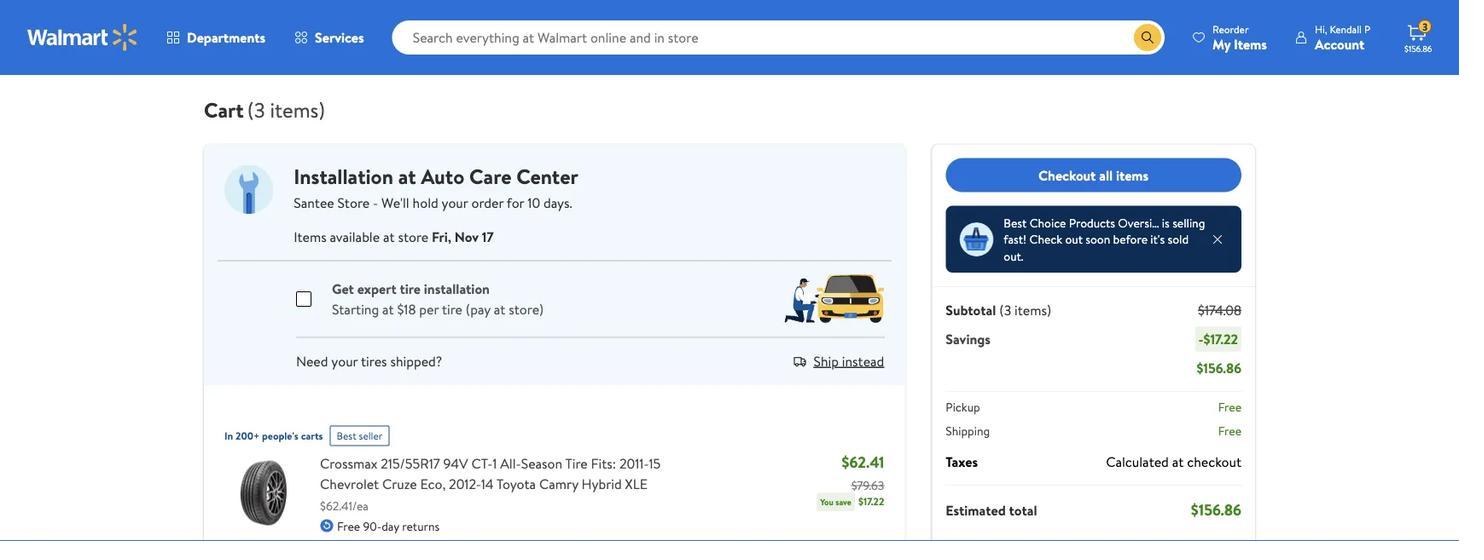 Task type: locate. For each thing, give the bounding box(es) containing it.
items) for cart (3 items)
[[270, 96, 325, 124]]

$156.86 down 3
[[1405, 43, 1432, 54]]

per
[[419, 300, 439, 319]]

$17.22 down $79.63
[[858, 495, 884, 509]]

94v
[[443, 454, 468, 473]]

free
[[1218, 399, 1242, 416], [1218, 423, 1242, 439], [337, 518, 360, 535]]

best left seller in the bottom left of the page
[[337, 429, 356, 444]]

hybrid
[[582, 475, 622, 494]]

$156.86 down checkout
[[1191, 500, 1242, 521]]

your left the tires
[[331, 352, 358, 371]]

0 horizontal spatial $17.22
[[858, 495, 884, 509]]

$156.86 down -$17.22
[[1197, 359, 1242, 378]]

2 vertical spatial free
[[337, 518, 360, 535]]

walmart image
[[27, 24, 138, 51]]

0 horizontal spatial (3
[[247, 96, 265, 124]]

(pay
[[466, 300, 491, 319]]

0 vertical spatial items
[[1234, 35, 1267, 53]]

crossmax 215/55r17 94v ct-1 all-season tire fits: 2011-15 chevrolet cruze eco, 2012-14 toyota camry hybrid xle, with add-on services, $62.41/ea, 1 in cart image
[[224, 454, 306, 535]]

out
[[1065, 231, 1083, 248]]

0 vertical spatial best
[[1004, 215, 1027, 231]]

$62.41/ea
[[320, 498, 369, 515]]

items) right cart
[[270, 96, 325, 124]]

available
[[330, 227, 380, 246]]

0 vertical spatial -
[[373, 193, 378, 212]]

store
[[338, 193, 370, 212]]

reorder
[[1213, 22, 1249, 36]]

best inside best choice products oversi... is selling fast! check out soon before it's sold out.
[[1004, 215, 1027, 231]]

1 vertical spatial (3
[[1000, 301, 1011, 320]]

$17.22
[[1204, 330, 1238, 349], [858, 495, 884, 509]]

best
[[1004, 215, 1027, 231], [337, 429, 356, 444]]

your
[[442, 193, 468, 212], [331, 352, 358, 371]]

expert
[[357, 279, 396, 298]]

2 vertical spatial $156.86
[[1191, 500, 1242, 521]]

0 horizontal spatial items)
[[270, 96, 325, 124]]

1
[[493, 454, 497, 473]]

0 vertical spatial items)
[[270, 96, 325, 124]]

shipping
[[946, 423, 990, 439]]

items) down out.
[[1015, 301, 1051, 320]]

services button
[[280, 17, 379, 58]]

days.
[[544, 193, 572, 212]]

kendall
[[1330, 22, 1362, 36]]

1 vertical spatial tire
[[442, 300, 463, 319]]

calculated
[[1106, 453, 1169, 472]]

tire
[[565, 454, 588, 473]]

1 vertical spatial items)
[[1015, 301, 1051, 320]]

1 horizontal spatial (3
[[1000, 301, 1011, 320]]

3
[[1423, 19, 1428, 34]]

hi,
[[1315, 22, 1327, 36]]

nov
[[455, 227, 479, 246]]

1 vertical spatial best
[[337, 429, 356, 444]]

best inside alert
[[337, 429, 356, 444]]

departments button
[[152, 17, 280, 58]]

$18
[[397, 300, 416, 319]]

0 vertical spatial free
[[1218, 399, 1242, 416]]

None checkbox
[[296, 281, 311, 297]]

best seller alert
[[330, 419, 389, 447]]

you
[[820, 497, 834, 509]]

1 horizontal spatial best
[[1004, 215, 1027, 231]]

0 vertical spatial your
[[442, 193, 468, 212]]

0 horizontal spatial -
[[373, 193, 378, 212]]

your inside the installation at auto care center santee store - we'll hold your order for 10 days.
[[442, 193, 468, 212]]

1 vertical spatial items
[[294, 227, 327, 246]]

0 vertical spatial (3
[[247, 96, 265, 124]]

1 vertical spatial -
[[1199, 330, 1204, 349]]

(3 for subtotal
[[1000, 301, 1011, 320]]

in 200+ people's carts
[[224, 429, 323, 444]]

1 vertical spatial $156.86
[[1197, 359, 1242, 378]]

people's
[[262, 429, 298, 444]]

toyota
[[497, 475, 536, 494]]

for
[[507, 193, 524, 212]]

auto
[[421, 163, 464, 191]]

items right my
[[1234, 35, 1267, 53]]

-$17.22
[[1199, 330, 1238, 349]]

subtotal (3 items)
[[946, 301, 1051, 320]]

items)
[[270, 96, 325, 124], [1015, 301, 1051, 320]]

fri,
[[432, 227, 451, 246]]

calculated at checkout
[[1106, 453, 1242, 472]]

at up we'll
[[398, 163, 416, 191]]

(3 right the 'subtotal'
[[1000, 301, 1011, 320]]

0 horizontal spatial your
[[331, 352, 358, 371]]

account
[[1315, 35, 1365, 53]]

2012-
[[449, 475, 481, 494]]

tire up the $18
[[400, 279, 421, 298]]

items down santee
[[294, 227, 327, 246]]

eco,
[[420, 475, 446, 494]]

at left the $18
[[382, 300, 394, 319]]

save
[[836, 497, 852, 509]]

at right (pay
[[494, 300, 506, 319]]

need your tires shipped?
[[296, 352, 442, 371]]

tire down installation
[[442, 300, 463, 319]]

- down $174.08
[[1199, 330, 1204, 349]]

- left we'll
[[373, 193, 378, 212]]

15
[[649, 454, 661, 473]]

fulfillment logo image
[[224, 165, 273, 214]]

$62.41
[[842, 452, 884, 474]]

1 horizontal spatial items
[[1234, 35, 1267, 53]]

at
[[398, 163, 416, 191], [383, 227, 395, 246], [382, 300, 394, 319], [494, 300, 506, 319], [1172, 453, 1184, 472]]

all-
[[500, 454, 521, 473]]

0 vertical spatial $17.22
[[1204, 330, 1238, 349]]

(3 for cart
[[247, 96, 265, 124]]

1 vertical spatial free
[[1218, 423, 1242, 439]]

(3 right cart
[[247, 96, 265, 124]]

ct-
[[472, 454, 493, 473]]

oversi...
[[1118, 215, 1159, 231]]

1 horizontal spatial items)
[[1015, 301, 1051, 320]]

checkout all items
[[1039, 166, 1149, 185]]

best left choice
[[1004, 215, 1027, 231]]

items inside reorder my items
[[1234, 35, 1267, 53]]

checkout
[[1039, 166, 1096, 185]]

your down "auto"
[[442, 193, 468, 212]]

carts
[[301, 429, 323, 444]]

0 vertical spatial tire
[[400, 279, 421, 298]]

1 horizontal spatial your
[[442, 193, 468, 212]]

0 horizontal spatial best
[[337, 429, 356, 444]]

(3
[[247, 96, 265, 124], [1000, 301, 1011, 320]]

checkout all items button
[[946, 158, 1242, 192]]

ship instead button
[[814, 352, 884, 371]]

get
[[332, 279, 354, 298]]

items
[[1234, 35, 1267, 53], [294, 227, 327, 246]]

best choice products oversi... is selling fast! check out soon before it's sold out.
[[1004, 215, 1205, 265]]

installation at auto care center santee store - we'll hold your order for 10 days.
[[294, 163, 578, 212]]

total
[[1009, 501, 1037, 520]]

1 vertical spatial $17.22
[[858, 495, 884, 509]]

$17.22 down $174.08
[[1204, 330, 1238, 349]]

best seller
[[337, 429, 383, 444]]



Task type: vqa. For each thing, say whether or not it's contained in the screenshot.
SEARCH ICON
yes



Task type: describe. For each thing, give the bounding box(es) containing it.
installation
[[424, 279, 490, 298]]

items
[[1116, 166, 1149, 185]]

1 horizontal spatial -
[[1199, 330, 1204, 349]]

out.
[[1004, 248, 1024, 265]]

shipped?
[[390, 352, 442, 371]]

1 horizontal spatial $17.22
[[1204, 330, 1238, 349]]

installation
[[294, 163, 393, 191]]

hi, kendall p account
[[1315, 22, 1371, 53]]

fast!
[[1004, 231, 1027, 248]]

soon
[[1086, 231, 1110, 248]]

p
[[1364, 22, 1371, 36]]

$174.08
[[1198, 301, 1242, 320]]

none checkbox inside get expert tire installation, starting at $18 per tire (pay at store), page will refresh upon selection element
[[296, 281, 311, 297]]

14
[[481, 475, 494, 494]]

care
[[469, 163, 512, 191]]

camry
[[539, 475, 578, 494]]

store)
[[509, 300, 544, 319]]

reorder my items
[[1213, 22, 1267, 53]]

crossmax
[[320, 454, 378, 473]]

cart
[[204, 96, 244, 124]]

close nudge image
[[1211, 233, 1225, 246]]

day
[[382, 518, 399, 535]]

check
[[1030, 231, 1063, 248]]

free for pickup
[[1218, 399, 1242, 416]]

fits:
[[591, 454, 616, 473]]

before
[[1113, 231, 1148, 248]]

crossmax 215/55r17 94v ct-1 all-season tire fits: 2011-15 chevrolet cruze eco, 2012-14 toyota camry hybrid xle link
[[320, 454, 676, 495]]

1 horizontal spatial tire
[[442, 300, 463, 319]]

all
[[1099, 166, 1113, 185]]

0 horizontal spatial items
[[294, 227, 327, 246]]

starting
[[332, 300, 379, 319]]

chevrolet
[[320, 475, 379, 494]]

estimated
[[946, 501, 1006, 520]]

order
[[471, 193, 504, 212]]

pickup
[[946, 399, 980, 416]]

at inside the installation at auto care center santee store - we'll hold your order for 10 days.
[[398, 163, 416, 191]]

items) for subtotal (3 items)
[[1015, 301, 1051, 320]]

1 vertical spatial your
[[331, 352, 358, 371]]

10
[[528, 193, 540, 212]]

estimated total
[[946, 501, 1037, 520]]

selling
[[1173, 215, 1205, 231]]

departments
[[187, 28, 265, 47]]

ship instead
[[814, 352, 884, 371]]

at left store
[[383, 227, 395, 246]]

get expert tire installation, starting at $18 per tire (pay at store), page will refresh upon selection element
[[296, 279, 544, 319]]

products
[[1069, 215, 1115, 231]]

in 200+ people's carts alert
[[224, 419, 323, 447]]

search icon image
[[1141, 31, 1155, 44]]

best for best seller
[[337, 429, 356, 444]]

0 horizontal spatial tire
[[400, 279, 421, 298]]

$79.63
[[851, 478, 884, 495]]

choice
[[1030, 215, 1066, 231]]

90-
[[363, 518, 382, 535]]

215/55r17
[[381, 454, 440, 473]]

cruze
[[382, 475, 417, 494]]

subtotal
[[946, 301, 996, 320]]

hold
[[413, 193, 438, 212]]

free 90-day returns
[[337, 518, 440, 535]]

- inside the installation at auto care center santee store - we'll hold your order for 10 days.
[[373, 193, 378, 212]]

less than x qty image
[[959, 223, 994, 257]]

200+
[[236, 429, 259, 444]]

returns
[[402, 518, 440, 535]]

taxes
[[946, 453, 978, 472]]

free for shipping
[[1218, 423, 1242, 439]]

is
[[1162, 215, 1170, 231]]

Walmart Site-Wide search field
[[392, 20, 1165, 55]]

at left checkout
[[1172, 453, 1184, 472]]

checkout
[[1187, 453, 1242, 472]]

crossmax 215/55r17 94v ct-1 all-season tire fits: 2011-15 chevrolet cruze eco, 2012-14 toyota camry hybrid xle $62.41/ea
[[320, 454, 661, 515]]

in
[[224, 429, 233, 444]]

it's
[[1151, 231, 1165, 248]]

$17.22 inside $62.41 $79.63 you save $17.22
[[858, 495, 884, 509]]

santee
[[294, 193, 334, 212]]

sold
[[1168, 231, 1189, 248]]

get expert tire installation starting at $18 per tire (pay at store)
[[332, 279, 544, 319]]

season
[[521, 454, 563, 473]]

xle
[[625, 475, 648, 494]]

need
[[296, 352, 328, 371]]

Search search field
[[392, 20, 1165, 55]]

best for best choice products oversi... is selling fast! check out soon before it's sold out.
[[1004, 215, 1027, 231]]

items available at store fri, nov 17
[[294, 227, 494, 246]]

instead
[[842, 352, 884, 371]]

17
[[482, 227, 494, 246]]

ship
[[814, 352, 839, 371]]

services
[[315, 28, 364, 47]]

savings
[[946, 330, 991, 349]]

store
[[398, 227, 429, 246]]

0 vertical spatial $156.86
[[1405, 43, 1432, 54]]

2011-
[[619, 454, 649, 473]]



